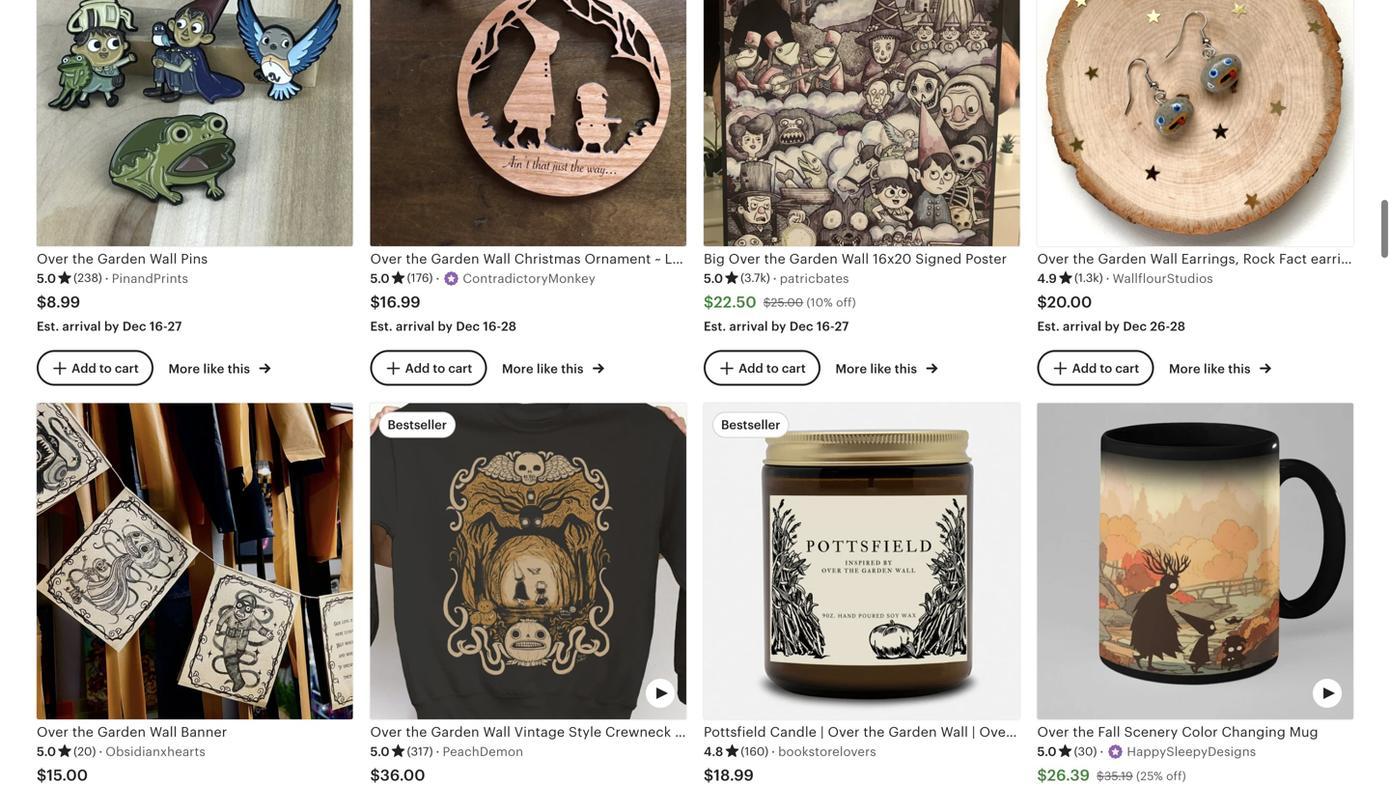 Task type: describe. For each thing, give the bounding box(es) containing it.
dec for 20.00
[[1123, 319, 1147, 334]]

4.9
[[1038, 271, 1057, 286]]

like for 8.99
[[203, 362, 224, 376]]

more like this link for 16.99
[[502, 358, 604, 378]]

3 add to cart from the left
[[739, 361, 806, 375]]

$ for $ 36.00
[[370, 767, 380, 784]]

to for 16.99
[[433, 361, 445, 375]]

more for 8.99
[[168, 362, 200, 376]]

$ inside $ 22.50 $ 25.00 (10% off)
[[764, 296, 771, 309]]

16x20
[[873, 251, 912, 266]]

over the fall scenery color changing mug image
[[1038, 403, 1354, 719]]

3 16- from the left
[[817, 319, 835, 334]]

this for 8.99
[[228, 362, 250, 376]]

this for 16.99
[[561, 362, 584, 376]]

$ 20.00 est. arrival by dec 26-28
[[1038, 294, 1186, 334]]

style
[[569, 724, 602, 740]]

(3.7k)
[[741, 272, 770, 285]]

36.00
[[380, 767, 425, 784]]

(30)
[[1074, 745, 1097, 758]]

$ for $ 20.00 est. arrival by dec 26-28
[[1038, 294, 1048, 311]]

3 add to cart button from the left
[[704, 350, 821, 386]]

add to cart for 8.99
[[72, 361, 139, 375]]

3 to from the left
[[767, 361, 779, 375]]

over the garden wall christmas ornament ~ laser cut wood ornament ~ greg and wirt silhouette ~ a'int that just the way image
[[370, 0, 687, 246]]

est. for 20.00
[[1038, 319, 1060, 334]]

the up (3.7k)
[[764, 251, 786, 266]]

(317)
[[407, 745, 433, 758]]

5.0 down big
[[704, 271, 723, 286]]

over the garden wall vintage style crewneck sweatshirt image
[[370, 403, 687, 719]]

· right (3.7k)
[[773, 271, 777, 286]]

$ for $ 22.50 $ 25.00 (10% off)
[[704, 294, 714, 311]]

over the garden wall vintage style crewneck sweatshirt
[[370, 724, 745, 740]]

more like this for 16.99
[[502, 362, 587, 376]]

18.99
[[714, 767, 754, 784]]

this for 20.00
[[1229, 362, 1251, 376]]

dec for 16.99
[[456, 319, 480, 334]]

arrival for 20.00
[[1063, 319, 1102, 334]]

add to cart button for 16.99
[[370, 350, 487, 386]]

8.99
[[47, 294, 80, 311]]

5.0 for 36.00
[[370, 744, 390, 759]]

over the garden wall pins image
[[37, 0, 353, 246]]

over the fall scenery color changing mug
[[1038, 724, 1319, 740]]

pins
[[181, 251, 208, 266]]

28 for 20.00
[[1170, 319, 1186, 334]]

add to cart for 16.99
[[405, 361, 472, 375]]

(1.3k)
[[1075, 272, 1103, 285]]

15.00
[[47, 767, 88, 784]]

wall for 8.99
[[150, 251, 177, 266]]

5.0 for 8.99
[[37, 271, 56, 286]]

signed
[[916, 251, 962, 266]]

add to cart button for 8.99
[[37, 350, 153, 386]]

product video element for $ 36.00
[[370, 403, 687, 719]]

to for 8.99
[[99, 361, 112, 375]]

3 this from the left
[[895, 362, 917, 376]]

16- for 16.99
[[483, 319, 501, 334]]

color
[[1182, 724, 1218, 740]]

big
[[704, 251, 725, 266]]

(160)
[[741, 745, 769, 758]]

4.8
[[704, 744, 724, 759]]

garden for 8.99
[[97, 251, 146, 266]]

over up 26.39
[[1038, 724, 1069, 740]]

product video element for $ 26.39 $ 35.19 (25% off)
[[1038, 403, 1354, 719]]

add for 20.00
[[1072, 361, 1097, 375]]

(176)
[[407, 272, 433, 285]]

by for 16.99
[[438, 319, 453, 334]]

add to cart button for 20.00
[[1038, 350, 1154, 386]]

vintage
[[514, 724, 565, 740]]

$ for $ 8.99 est. arrival by dec 16-27
[[37, 294, 47, 311]]

like for 20.00
[[1204, 362, 1225, 376]]

wall left 16x20 in the top right of the page
[[842, 251, 869, 266]]

the for 36.00
[[406, 724, 427, 740]]

more like this for 8.99
[[168, 362, 253, 376]]

wall for 15.00
[[150, 724, 177, 740]]

over for 8.99
[[37, 251, 69, 266]]

over the garden wall banner image
[[37, 403, 353, 719]]

arrival for 8.99
[[62, 319, 101, 334]]

by for 8.99
[[104, 319, 119, 334]]

28 for 16.99
[[501, 319, 517, 334]]

est. for 16.99
[[370, 319, 393, 334]]

27 inside $ 8.99 est. arrival by dec 16-27
[[168, 319, 182, 334]]

$ 18.99
[[704, 767, 754, 784]]

3 arrival from the left
[[730, 319, 768, 334]]

$ 26.39 $ 35.19 (25% off)
[[1038, 767, 1187, 784]]

the for 8.99
[[72, 251, 94, 266]]

16.99
[[380, 294, 421, 311]]

· for 18.99
[[772, 744, 775, 759]]

· for 20.00
[[1106, 271, 1110, 286]]

3 dec from the left
[[790, 319, 814, 334]]

· for 8.99
[[105, 271, 109, 286]]

over for 15.00
[[37, 724, 69, 740]]

the for 15.00
[[72, 724, 94, 740]]



Task type: vqa. For each thing, say whether or not it's contained in the screenshot.
review within the Button
no



Task type: locate. For each thing, give the bounding box(es) containing it.
over the garden wall banner
[[37, 724, 227, 740]]

1 est. from the left
[[37, 319, 59, 334]]

add to cart
[[72, 361, 139, 375], [405, 361, 472, 375], [739, 361, 806, 375], [1072, 361, 1140, 375]]

over the garden wall earrings, rock fact earring, wirt earring, over the garden wall art, otgw earrings, fall accessories, cottage core art image
[[1038, 0, 1354, 246]]

2 add to cart button from the left
[[370, 350, 487, 386]]

4 dec from the left
[[1123, 319, 1147, 334]]

3 cart from the left
[[782, 361, 806, 375]]

to down est. arrival by dec 16-27
[[767, 361, 779, 375]]

add down $ 16.99 est. arrival by dec 16-28
[[405, 361, 430, 375]]

add to cart down $ 16.99 est. arrival by dec 16-28
[[405, 361, 472, 375]]

dec
[[122, 319, 146, 334], [456, 319, 480, 334], [790, 319, 814, 334], [1123, 319, 1147, 334]]

2 16- from the left
[[483, 319, 501, 334]]

3 by from the left
[[772, 319, 787, 334]]

more down '26-'
[[1169, 362, 1201, 376]]

bestseller
[[388, 418, 447, 432], [721, 418, 781, 432]]

sweatshirt
[[675, 724, 745, 740]]

$ inside $ 16.99 est. arrival by dec 16-28
[[370, 294, 380, 311]]

1 27 from the left
[[168, 319, 182, 334]]

2 cart from the left
[[448, 361, 472, 375]]

the up the (317)
[[406, 724, 427, 740]]

over up $ 36.00
[[370, 724, 402, 740]]

4 add to cart from the left
[[1072, 361, 1140, 375]]

· for 36.00
[[436, 744, 440, 759]]

2 more from the left
[[502, 362, 534, 376]]

2 this from the left
[[561, 362, 584, 376]]

add for 8.99
[[72, 361, 96, 375]]

garden for 36.00
[[431, 724, 480, 740]]

3 add from the left
[[739, 361, 764, 375]]

4 like from the left
[[1204, 362, 1225, 376]]

est. for 8.99
[[37, 319, 59, 334]]

off)
[[836, 296, 856, 309], [1167, 769, 1187, 782]]

crewneck
[[605, 724, 671, 740]]

add to cart button down est. arrival by dec 16-27
[[704, 350, 821, 386]]

1 horizontal spatial 16-
[[483, 319, 501, 334]]

more like this for 20.00
[[1169, 362, 1254, 376]]

4 this from the left
[[1229, 362, 1251, 376]]

more
[[168, 362, 200, 376], [502, 362, 534, 376], [836, 362, 867, 376], [1169, 362, 1201, 376]]

more for 16.99
[[502, 362, 534, 376]]

1 like from the left
[[203, 362, 224, 376]]

the up (238)
[[72, 251, 94, 266]]

off) inside $ 22.50 $ 25.00 (10% off)
[[836, 296, 856, 309]]

add to cart down $ 8.99 est. arrival by dec 16-27
[[72, 361, 139, 375]]

4 arrival from the left
[[1063, 319, 1102, 334]]

like for 16.99
[[537, 362, 558, 376]]

1 28 from the left
[[501, 319, 517, 334]]

· for 15.00
[[99, 744, 103, 759]]

est. arrival by dec 16-27
[[704, 319, 849, 334]]

1 add from the left
[[72, 361, 96, 375]]

est. inside $ 8.99 est. arrival by dec 16-27
[[37, 319, 59, 334]]

arrival down the 20.00
[[1063, 319, 1102, 334]]

3 more like this from the left
[[836, 362, 921, 376]]

2 horizontal spatial 16-
[[817, 319, 835, 334]]

· right (20)
[[99, 744, 103, 759]]

1 horizontal spatial 28
[[1170, 319, 1186, 334]]

add to cart button down $ 20.00 est. arrival by dec 26-28 at top right
[[1038, 350, 1154, 386]]

changing
[[1222, 724, 1286, 740]]

0 horizontal spatial 27
[[168, 319, 182, 334]]

est. inside $ 20.00 est. arrival by dec 26-28
[[1038, 319, 1060, 334]]

16- inside $ 16.99 est. arrival by dec 16-28
[[483, 319, 501, 334]]

over the garden wall pins
[[37, 251, 208, 266]]

wall
[[150, 251, 177, 266], [842, 251, 869, 266], [150, 724, 177, 740], [483, 724, 511, 740]]

1 cart from the left
[[115, 361, 139, 375]]

0 horizontal spatial 28
[[501, 319, 517, 334]]

22.50
[[714, 294, 757, 311]]

0 vertical spatial off)
[[836, 296, 856, 309]]

3 like from the left
[[870, 362, 892, 376]]

1 add to cart from the left
[[72, 361, 139, 375]]

more down est. arrival by dec 16-27
[[836, 362, 867, 376]]

wall left vintage
[[483, 724, 511, 740]]

cart for 8.99
[[115, 361, 139, 375]]

add to cart button down $ 8.99 est. arrival by dec 16-27
[[37, 350, 153, 386]]

big over the garden wall 16x20 signed poster image
[[704, 0, 1020, 246]]

est. down 22.50
[[704, 319, 726, 334]]

27
[[168, 319, 182, 334], [835, 319, 849, 334]]

$ for $ 26.39 $ 35.19 (25% off)
[[1038, 767, 1048, 784]]

this
[[228, 362, 250, 376], [561, 362, 584, 376], [895, 362, 917, 376], [1229, 362, 1251, 376]]

add to cart button
[[37, 350, 153, 386], [370, 350, 487, 386], [704, 350, 821, 386], [1038, 350, 1154, 386]]

wall left pins
[[150, 251, 177, 266]]

big over the garden wall 16x20 signed poster
[[704, 251, 1007, 266]]

dec inside $ 20.00 est. arrival by dec 26-28
[[1123, 319, 1147, 334]]

1 dec from the left
[[122, 319, 146, 334]]

poster
[[966, 251, 1007, 266]]

20.00
[[1048, 294, 1092, 311]]

1 vertical spatial off)
[[1167, 769, 1187, 782]]

1 by from the left
[[104, 319, 119, 334]]

est.
[[37, 319, 59, 334], [370, 319, 393, 334], [704, 319, 726, 334], [1038, 319, 1060, 334]]

arrival inside $ 8.99 est. arrival by dec 16-27
[[62, 319, 101, 334]]

scenery
[[1124, 724, 1178, 740]]

2 by from the left
[[438, 319, 453, 334]]

2 est. from the left
[[370, 319, 393, 334]]

product video element
[[370, 403, 687, 719], [1038, 403, 1354, 719]]

cart down $ 16.99 est. arrival by dec 16-28
[[448, 361, 472, 375]]

the up (20)
[[72, 724, 94, 740]]

5.0 up 16.99
[[370, 271, 390, 286]]

5.0 for 16.99
[[370, 271, 390, 286]]

5.0 up the $ 15.00
[[37, 744, 56, 759]]

2 more like this link from the left
[[502, 358, 604, 378]]

to
[[99, 361, 112, 375], [433, 361, 445, 375], [767, 361, 779, 375], [1100, 361, 1113, 375]]

2 like from the left
[[537, 362, 558, 376]]

garden up (238)
[[97, 251, 146, 266]]

wall for 36.00
[[483, 724, 511, 740]]

add
[[72, 361, 96, 375], [405, 361, 430, 375], [739, 361, 764, 375], [1072, 361, 1097, 375]]

est. inside $ 16.99 est. arrival by dec 16-28
[[370, 319, 393, 334]]

(25%
[[1137, 769, 1163, 782]]

1 arrival from the left
[[62, 319, 101, 334]]

to down $ 16.99 est. arrival by dec 16-28
[[433, 361, 445, 375]]

to down $ 8.99 est. arrival by dec 16-27
[[99, 361, 112, 375]]

$ for $ 18.99
[[704, 767, 714, 784]]

28 inside $ 20.00 est. arrival by dec 26-28
[[1170, 319, 1186, 334]]

5.0 up $ 36.00
[[370, 744, 390, 759]]

4 add from the left
[[1072, 361, 1097, 375]]

dec inside $ 8.99 est. arrival by dec 16-27
[[122, 319, 146, 334]]

3 est. from the left
[[704, 319, 726, 334]]

more like this link
[[168, 358, 271, 378], [502, 358, 604, 378], [836, 358, 938, 378], [1169, 358, 1272, 378]]

35.19
[[1105, 769, 1133, 782]]

· right (238)
[[105, 271, 109, 286]]

5.0 for 15.00
[[37, 744, 56, 759]]

$ 8.99 est. arrival by dec 16-27
[[37, 294, 182, 334]]

add to cart down est. arrival by dec 16-27
[[739, 361, 806, 375]]

cart down $ 8.99 est. arrival by dec 16-27
[[115, 361, 139, 375]]

more down $ 8.99 est. arrival by dec 16-27
[[168, 362, 200, 376]]

26.39
[[1048, 767, 1090, 784]]

4 more from the left
[[1169, 362, 1201, 376]]

1 bestseller from the left
[[388, 418, 447, 432]]

16- for 8.99
[[150, 319, 168, 334]]

· right (176)
[[436, 271, 440, 286]]

add down $ 8.99 est. arrival by dec 16-27
[[72, 361, 96, 375]]

over up (3.7k)
[[729, 251, 761, 266]]

over
[[37, 251, 69, 266], [729, 251, 761, 266], [37, 724, 69, 740], [370, 724, 402, 740], [1038, 724, 1069, 740]]

1 product video element from the left
[[370, 403, 687, 719]]

2 add to cart from the left
[[405, 361, 472, 375]]

4 cart from the left
[[1116, 361, 1140, 375]]

$ 22.50 $ 25.00 (10% off)
[[704, 294, 856, 311]]

3 more from the left
[[836, 362, 867, 376]]

cart down est. arrival by dec 16-27
[[782, 361, 806, 375]]

add down $ 20.00 est. arrival by dec 26-28 at top right
[[1072, 361, 1097, 375]]

2 product video element from the left
[[1038, 403, 1354, 719]]

16- inside $ 8.99 est. arrival by dec 16-27
[[150, 319, 168, 334]]

$ 16.99 est. arrival by dec 16-28
[[370, 294, 517, 334]]

1 more like this link from the left
[[168, 358, 271, 378]]

by
[[104, 319, 119, 334], [438, 319, 453, 334], [772, 319, 787, 334], [1105, 319, 1120, 334]]

0 horizontal spatial off)
[[836, 296, 856, 309]]

add to cart for 20.00
[[1072, 361, 1140, 375]]

by inside $ 20.00 est. arrival by dec 26-28
[[1105, 319, 1120, 334]]

2 bestseller from the left
[[721, 418, 781, 432]]

over up the $ 15.00
[[37, 724, 69, 740]]

est. down 8.99
[[37, 319, 59, 334]]

1 to from the left
[[99, 361, 112, 375]]

1 horizontal spatial 27
[[835, 319, 849, 334]]

$ 36.00
[[370, 767, 425, 784]]

more like this
[[168, 362, 253, 376], [502, 362, 587, 376], [836, 362, 921, 376], [1169, 362, 1254, 376]]

cart down $ 20.00 est. arrival by dec 26-28 at top right
[[1116, 361, 1140, 375]]

0 horizontal spatial product video element
[[370, 403, 687, 719]]

over for 36.00
[[370, 724, 402, 740]]

the
[[72, 251, 94, 266], [764, 251, 786, 266], [72, 724, 94, 740], [406, 724, 427, 740], [1073, 724, 1095, 740]]

· right (1.3k)
[[1106, 271, 1110, 286]]

off) right "(25%"
[[1167, 769, 1187, 782]]

over up 8.99
[[37, 251, 69, 266]]

0 horizontal spatial bestseller
[[388, 418, 447, 432]]

2 dec from the left
[[456, 319, 480, 334]]

by for 20.00
[[1105, 319, 1120, 334]]

5.0 up 26.39
[[1038, 744, 1057, 759]]

arrival inside $ 16.99 est. arrival by dec 16-28
[[396, 319, 435, 334]]

(20)
[[74, 745, 96, 758]]

fall
[[1098, 724, 1121, 740]]

4 more like this from the left
[[1169, 362, 1254, 376]]

4 to from the left
[[1100, 361, 1113, 375]]

25.00
[[771, 296, 804, 309]]

$ for $ 15.00
[[37, 767, 47, 784]]

more like this link for 8.99
[[168, 358, 271, 378]]

add for 16.99
[[405, 361, 430, 375]]

add to cart down $ 20.00 est. arrival by dec 26-28 at top right
[[1072, 361, 1140, 375]]

est. down the 20.00
[[1038, 319, 1060, 334]]

(238)
[[74, 272, 102, 285]]

arrival
[[62, 319, 101, 334], [396, 319, 435, 334], [730, 319, 768, 334], [1063, 319, 1102, 334]]

garden
[[97, 251, 146, 266], [790, 251, 838, 266], [97, 724, 146, 740], [431, 724, 480, 740]]

garden up (10%
[[790, 251, 838, 266]]

est. down 16.99
[[370, 319, 393, 334]]

arrival down 16.99
[[396, 319, 435, 334]]

1 horizontal spatial product video element
[[1038, 403, 1354, 719]]

0 horizontal spatial 16-
[[150, 319, 168, 334]]

off) inside $ 26.39 $ 35.19 (25% off)
[[1167, 769, 1187, 782]]

2 more like this from the left
[[502, 362, 587, 376]]

5.0 up 8.99
[[37, 271, 56, 286]]

the up (30)
[[1073, 724, 1095, 740]]

cart for 16.99
[[448, 361, 472, 375]]

mug
[[1290, 724, 1319, 740]]

(10%
[[807, 296, 833, 309]]

garden up the (317)
[[431, 724, 480, 740]]

· for 16.99
[[436, 271, 440, 286]]

28
[[501, 319, 517, 334], [1170, 319, 1186, 334]]

4 by from the left
[[1105, 319, 1120, 334]]

more down $ 16.99 est. arrival by dec 16-28
[[502, 362, 534, 376]]

off) right (10%
[[836, 296, 856, 309]]

· right the (317)
[[436, 744, 440, 759]]

1 horizontal spatial off)
[[1167, 769, 1187, 782]]

dec inside $ 16.99 est. arrival by dec 16-28
[[456, 319, 480, 334]]

2 28 from the left
[[1170, 319, 1186, 334]]

1 more like this from the left
[[168, 362, 253, 376]]

2 to from the left
[[433, 361, 445, 375]]

arrival inside $ 20.00 est. arrival by dec 26-28
[[1063, 319, 1102, 334]]

more for 20.00
[[1169, 362, 1201, 376]]

4 more like this link from the left
[[1169, 358, 1272, 378]]

off) for 22.50
[[836, 296, 856, 309]]

2 27 from the left
[[835, 319, 849, 334]]

banner
[[181, 724, 227, 740]]

· right (30)
[[1100, 744, 1104, 759]]

$ inside $ 8.99 est. arrival by dec 16-27
[[37, 294, 47, 311]]

26-
[[1150, 319, 1170, 334]]

pottsfield candle | over the garden wall | over the garden wall gift | over the garden wall candle | otgw candle | cottage core | otgw merch image
[[704, 403, 1020, 719]]

add to cart button down $ 16.99 est. arrival by dec 16-28
[[370, 350, 487, 386]]

3 more like this link from the left
[[836, 358, 938, 378]]

2 arrival from the left
[[396, 319, 435, 334]]

garden for 15.00
[[97, 724, 146, 740]]

5.0
[[37, 271, 56, 286], [370, 271, 390, 286], [704, 271, 723, 286], [37, 744, 56, 759], [370, 744, 390, 759], [1038, 744, 1057, 759]]

off) for 26.39
[[1167, 769, 1187, 782]]

27 down $ 22.50 $ 25.00 (10% off)
[[835, 319, 849, 334]]

· right (160)
[[772, 744, 775, 759]]

more like this link for 20.00
[[1169, 358, 1272, 378]]

4 est. from the left
[[1038, 319, 1060, 334]]

16-
[[150, 319, 168, 334], [483, 319, 501, 334], [817, 319, 835, 334]]

1 this from the left
[[228, 362, 250, 376]]

dec for 8.99
[[122, 319, 146, 334]]

to for 20.00
[[1100, 361, 1113, 375]]

27 down pins
[[168, 319, 182, 334]]

by inside $ 16.99 est. arrival by dec 16-28
[[438, 319, 453, 334]]

$ 15.00
[[37, 767, 88, 784]]

4 add to cart button from the left
[[1038, 350, 1154, 386]]

arrival for 16.99
[[396, 319, 435, 334]]

1 horizontal spatial bestseller
[[721, 418, 781, 432]]

cart
[[115, 361, 139, 375], [448, 361, 472, 375], [782, 361, 806, 375], [1116, 361, 1140, 375]]

arrival down 8.99
[[62, 319, 101, 334]]

$ inside $ 26.39 $ 35.19 (25% off)
[[1097, 769, 1105, 782]]

like
[[203, 362, 224, 376], [537, 362, 558, 376], [870, 362, 892, 376], [1204, 362, 1225, 376]]

1 16- from the left
[[150, 319, 168, 334]]

$ for $ 16.99 est. arrival by dec 16-28
[[370, 294, 380, 311]]

1 add to cart button from the left
[[37, 350, 153, 386]]

cart for 20.00
[[1116, 361, 1140, 375]]

28 inside $ 16.99 est. arrival by dec 16-28
[[501, 319, 517, 334]]

·
[[105, 271, 109, 286], [436, 271, 440, 286], [773, 271, 777, 286], [1106, 271, 1110, 286], [99, 744, 103, 759], [436, 744, 440, 759], [772, 744, 775, 759], [1100, 744, 1104, 759]]

$ inside $ 20.00 est. arrival by dec 26-28
[[1038, 294, 1048, 311]]

$
[[37, 294, 47, 311], [370, 294, 380, 311], [704, 294, 714, 311], [1038, 294, 1048, 311], [764, 296, 771, 309], [37, 767, 47, 784], [370, 767, 380, 784], [704, 767, 714, 784], [1038, 767, 1048, 784], [1097, 769, 1105, 782]]

add down est. arrival by dec 16-27
[[739, 361, 764, 375]]

arrival down 22.50
[[730, 319, 768, 334]]

to down $ 20.00 est. arrival by dec 26-28 at top right
[[1100, 361, 1113, 375]]

by inside $ 8.99 est. arrival by dec 16-27
[[104, 319, 119, 334]]

1 more from the left
[[168, 362, 200, 376]]

garden left banner
[[97, 724, 146, 740]]

wall left banner
[[150, 724, 177, 740]]

2 add from the left
[[405, 361, 430, 375]]



